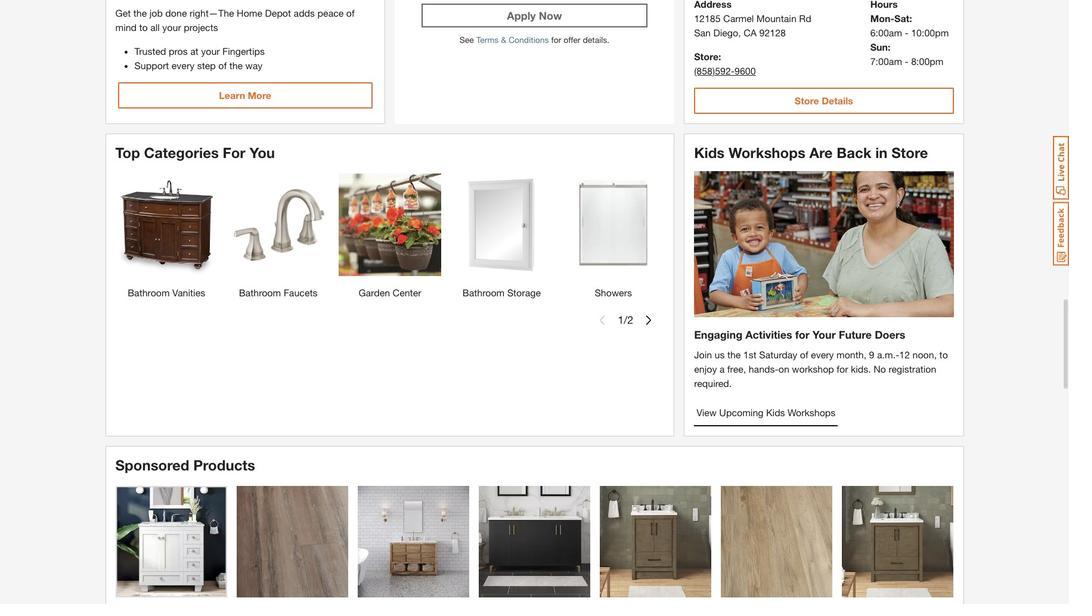 Task type: vqa. For each thing, say whether or not it's contained in the screenshot.
view upcoming kids workshops 'link'
yes



Task type: describe. For each thing, give the bounding box(es) containing it.
kids workshops image
[[695, 171, 954, 318]]

products
[[193, 457, 255, 474]]

every for month,
[[811, 349, 834, 361]]

9600
[[735, 65, 756, 77]]

rd
[[800, 13, 812, 24]]

sponsored
[[115, 457, 189, 474]]

showers
[[595, 287, 632, 298]]

store : (858)592-9600
[[695, 51, 756, 77]]

live chat image
[[1054, 136, 1070, 200]]

9
[[870, 349, 875, 361]]

feedback link image
[[1054, 202, 1070, 266]]

saturday
[[760, 349, 798, 361]]

job
[[150, 7, 163, 18]]

next slide image
[[644, 316, 654, 325]]

engaging
[[695, 328, 743, 341]]

garden center image
[[339, 174, 441, 276]]

to inside join us the 1st saturday of every month, 9 a.m.-12 noon, to enjoy a free, hands-on workshop for kids. no registration required.
[[940, 349, 948, 361]]

1 horizontal spatial for
[[796, 328, 810, 341]]

home
[[237, 7, 263, 18]]

of inside join us the 1st saturday of every month, 9 a.m.-12 noon, to enjoy a free, hands-on workshop for kids. no registration required.
[[800, 349, 809, 361]]

every for step
[[172, 59, 195, 71]]

2 horizontal spatial store
[[892, 145, 929, 161]]

of inside the get the job done right—the home depot adds peace of mind     to all your projects
[[347, 7, 355, 18]]

12
[[900, 349, 910, 361]]

step
[[197, 59, 216, 71]]

store details link
[[695, 88, 954, 114]]

view
[[697, 407, 717, 418]]

showers image
[[563, 174, 665, 276]]

12185 carmel mountain rd san diego , ca 92128
[[695, 13, 812, 38]]

bathroom storage image
[[451, 174, 553, 276]]

mon-
[[871, 13, 895, 24]]

us
[[715, 349, 725, 361]]

&
[[501, 35, 507, 45]]

top categories for you
[[115, 145, 275, 161]]

garden center link
[[339, 174, 441, 300]]

categories
[[144, 145, 219, 161]]

bathroom vanities image
[[115, 174, 218, 276]]

hickory presidio 20 mil 9.1 in. x 60 in. click lock waterproof luxury vinyl plank flooring (30.5 sq. ft./case) image
[[237, 486, 348, 598]]

ca
[[744, 27, 757, 38]]

adds
[[294, 7, 315, 18]]

0 vertical spatial for
[[552, 35, 562, 45]]

projects
[[184, 21, 218, 33]]

future
[[839, 328, 872, 341]]

san
[[695, 27, 711, 38]]

,
[[739, 27, 741, 38]]

0 vertical spatial kids
[[695, 145, 725, 161]]

kids workshops are back in store
[[695, 145, 929, 161]]

for
[[223, 145, 246, 161]]

french oak dorris 20 mil 7.2 in. x 60 in. click lock waterproof luxury vinyl plank flooring (23.9 sq. ft./case) image
[[721, 486, 833, 598]]

month,
[[837, 349, 867, 361]]

you
[[250, 145, 275, 161]]

bathroom for bathroom storage
[[463, 287, 505, 298]]

more
[[248, 89, 271, 101]]

terms & conditions button
[[477, 33, 549, 46]]

upcoming
[[720, 407, 764, 418]]

mon-sat: 6:00am - 10:00pm sun: 7:00am - 8:00pm
[[871, 13, 949, 67]]

details
[[822, 95, 854, 106]]

right—the
[[190, 7, 234, 18]]

at
[[190, 45, 199, 56]]

mind
[[115, 21, 137, 33]]

bathroom vanities link
[[115, 174, 218, 300]]

on
[[779, 364, 790, 375]]

store for store details
[[795, 95, 820, 106]]

learn
[[219, 89, 245, 101]]

storage
[[508, 287, 541, 298]]

bathroom storage
[[463, 287, 541, 298]]

terms
[[477, 35, 499, 45]]

noon,
[[913, 349, 937, 361]]

bathroom for bathroom faucets
[[239, 287, 281, 298]]

bathroom faucets image
[[227, 174, 329, 276]]

learn more
[[219, 89, 271, 101]]

join
[[695, 349, 712, 361]]

offer
[[564, 35, 581, 45]]

the inside the get the job done right—the home depot adds peace of mind     to all your projects
[[133, 7, 147, 18]]

view upcoming kids workshops
[[697, 407, 836, 418]]

apply now
[[507, 9, 562, 22]]

faucets
[[284, 287, 318, 298]]

bathroom for bathroom vanities
[[128, 287, 170, 298]]

0 vertical spatial workshops
[[729, 145, 806, 161]]

see terms & conditions for offer details.
[[460, 35, 610, 45]]

1 / 2
[[618, 313, 634, 327]]

now
[[539, 9, 562, 22]]

get
[[115, 7, 131, 18]]

showers link
[[563, 174, 665, 300]]

trusted pros at your fingertips support every step of the way
[[135, 45, 265, 71]]

center
[[393, 287, 422, 298]]

a.m.-
[[878, 349, 900, 361]]



Task type: locate. For each thing, give the bounding box(es) containing it.
store details
[[795, 95, 854, 106]]

(858)592-
[[695, 65, 735, 77]]

0 vertical spatial every
[[172, 59, 195, 71]]

join us the 1st saturday of every month, 9 a.m.-12 noon, to enjoy a free, hands-on workshop for kids. no registration required.
[[695, 349, 948, 389]]

in
[[876, 145, 888, 161]]

every inside 'trusted pros at your fingertips support every step of the way'
[[172, 59, 195, 71]]

0 horizontal spatial bathroom
[[128, 287, 170, 298]]

top
[[115, 145, 140, 161]]

:
[[719, 51, 722, 62]]

learn more link
[[118, 82, 373, 108]]

1 horizontal spatial to
[[940, 349, 948, 361]]

2 bathroom from the left
[[239, 287, 281, 298]]

all
[[150, 21, 160, 33]]

1 horizontal spatial the
[[229, 59, 243, 71]]

0 vertical spatial to
[[139, 21, 148, 33]]

0 horizontal spatial store
[[695, 51, 719, 62]]

0 horizontal spatial of
[[219, 59, 227, 71]]

precine 30 in. w x 22 in. d x 34 in. h single sink bath vanity in almond latte with white engineered stone top image
[[843, 486, 954, 598]]

sat:
[[895, 13, 913, 24]]

your
[[813, 328, 836, 341]]

back
[[837, 145, 872, 161]]

diego
[[714, 27, 739, 38]]

2 vertical spatial store
[[892, 145, 929, 161]]

kids.
[[851, 364, 872, 375]]

1 vertical spatial kids
[[767, 407, 785, 418]]

doers
[[875, 328, 906, 341]]

0 horizontal spatial every
[[172, 59, 195, 71]]

workshops
[[729, 145, 806, 161], [788, 407, 836, 418]]

1 vertical spatial to
[[940, 349, 948, 361]]

to left the "all"
[[139, 21, 148, 33]]

0 horizontal spatial kids
[[695, 145, 725, 161]]

bathroom inside 'link'
[[128, 287, 170, 298]]

the inside join us the 1st saturday of every month, 9 a.m.-12 noon, to enjoy a free, hands-on workshop for kids. no registration required.
[[728, 349, 741, 361]]

get the job done right—the home depot adds peace of mind     to all your projects
[[115, 7, 355, 33]]

(858)592-9600 link
[[695, 65, 756, 77]]

engaging activities for your future doers
[[695, 328, 906, 341]]

the left the job
[[133, 7, 147, 18]]

bathroom faucets
[[239, 287, 318, 298]]

support
[[135, 59, 169, 71]]

1 vertical spatial of
[[219, 59, 227, 71]]

2 vertical spatial of
[[800, 349, 809, 361]]

bathroom
[[128, 287, 170, 298], [239, 287, 281, 298], [463, 287, 505, 298]]

this is the first slide image
[[598, 316, 607, 325]]

sponsored products
[[115, 457, 255, 474]]

/
[[624, 313, 628, 327]]

depot
[[265, 7, 291, 18]]

the down fingertips
[[229, 59, 243, 71]]

1 vertical spatial store
[[795, 95, 820, 106]]

7:00am
[[871, 56, 903, 67]]

0 horizontal spatial your
[[162, 21, 181, 33]]

0 vertical spatial -
[[905, 27, 909, 38]]

- down sat:
[[905, 27, 909, 38]]

workshops left are
[[729, 145, 806, 161]]

bathroom left storage
[[463, 287, 505, 298]]

bathroom vanities
[[128, 287, 205, 298]]

sun:
[[871, 41, 891, 53]]

workshops down workshop
[[788, 407, 836, 418]]

1 horizontal spatial store
[[795, 95, 820, 106]]

0 vertical spatial of
[[347, 7, 355, 18]]

store
[[695, 51, 719, 62], [795, 95, 820, 106], [892, 145, 929, 161]]

1 vertical spatial every
[[811, 349, 834, 361]]

vanities
[[172, 287, 205, 298]]

see
[[460, 35, 474, 45]]

kids inside view upcoming kids workshops link
[[767, 407, 785, 418]]

store inside store : (858)592-9600
[[695, 51, 719, 62]]

zenia 60 in. w x 22 in. d x 34 in. h single sink bath vanity in black with white engineered stone top image
[[479, 486, 591, 598]]

for inside join us the 1st saturday of every month, 9 a.m.-12 noon, to enjoy a free, hands-on workshop for kids. no registration required.
[[837, 364, 849, 375]]

to right noon, at the right of page
[[940, 349, 948, 361]]

for left "offer"
[[552, 35, 562, 45]]

0 vertical spatial your
[[162, 21, 181, 33]]

no
[[874, 364, 887, 375]]

of
[[347, 7, 355, 18], [219, 59, 227, 71], [800, 349, 809, 361]]

trusted
[[135, 45, 166, 56]]

1 vertical spatial the
[[229, 59, 243, 71]]

apply
[[507, 9, 536, 22]]

1 horizontal spatial every
[[811, 349, 834, 361]]

mountain
[[757, 13, 797, 24]]

garden
[[359, 287, 390, 298]]

bathroom left the faucets
[[239, 287, 281, 298]]

of up workshop
[[800, 349, 809, 361]]

1 vertical spatial workshops
[[788, 407, 836, 418]]

every inside join us the 1st saturday of every month, 9 a.m.-12 noon, to enjoy a free, hands-on workshop for kids. no registration required.
[[811, 349, 834, 361]]

store right in at the top of page
[[892, 145, 929, 161]]

peace
[[318, 7, 344, 18]]

the inside 'trusted pros at your fingertips support every step of the way'
[[229, 59, 243, 71]]

precine 24 in. w x 22 in. d x 34 in. h single sink bath vanity in almond latte with white engineered stone top image
[[600, 486, 712, 598]]

of inside 'trusted pros at your fingertips support every step of the way'
[[219, 59, 227, 71]]

0 horizontal spatial the
[[133, 7, 147, 18]]

pros
[[169, 45, 188, 56]]

10:00pm
[[912, 27, 949, 38]]

free,
[[728, 364, 747, 375]]

0 vertical spatial store
[[695, 51, 719, 62]]

1 vertical spatial your
[[201, 45, 220, 56]]

done
[[165, 7, 187, 18]]

oakman 48 in. w x 22 in. d x 34.3 in. h single sink bath vanity in mango wood with white marble top and white basin image
[[358, 486, 469, 598]]

the right us
[[728, 349, 741, 361]]

of right peace
[[347, 7, 355, 18]]

store for store : (858)592-9600
[[695, 51, 719, 62]]

2 vertical spatial for
[[837, 364, 849, 375]]

your up step
[[201, 45, 220, 56]]

92128
[[760, 27, 786, 38]]

bathroom faucets link
[[227, 174, 329, 300]]

1 vertical spatial -
[[905, 56, 909, 67]]

for
[[552, 35, 562, 45], [796, 328, 810, 341], [837, 364, 849, 375]]

hands-
[[749, 364, 779, 375]]

of right step
[[219, 59, 227, 71]]

1 horizontal spatial bathroom
[[239, 287, 281, 298]]

to inside the get the job done right—the home depot adds peace of mind     to all your projects
[[139, 21, 148, 33]]

0 horizontal spatial for
[[552, 35, 562, 45]]

2 horizontal spatial bathroom
[[463, 287, 505, 298]]

view upcoming kids workshops link
[[695, 401, 838, 427]]

2 horizontal spatial the
[[728, 349, 741, 361]]

your inside the get the job done right—the home depot adds peace of mind     to all your projects
[[162, 21, 181, 33]]

garden center
[[359, 287, 422, 298]]

0 horizontal spatial to
[[139, 21, 148, 33]]

1 horizontal spatial your
[[201, 45, 220, 56]]

1 horizontal spatial of
[[347, 7, 355, 18]]

12185
[[695, 13, 721, 24]]

2 horizontal spatial for
[[837, 364, 849, 375]]

every up workshop
[[811, 349, 834, 361]]

are
[[810, 145, 833, 161]]

1 horizontal spatial kids
[[767, 407, 785, 418]]

store up (858)592-
[[695, 51, 719, 62]]

every down 'pros'
[[172, 59, 195, 71]]

acclaim 30 in. w x 22 in. d x 34 in. h bath vanity in white with white carrara marble vanity top with white sink image
[[115, 486, 227, 598]]

your
[[162, 21, 181, 33], [201, 45, 220, 56]]

for down month,
[[837, 364, 849, 375]]

apply now link
[[422, 4, 648, 27]]

way
[[246, 59, 263, 71]]

kids
[[695, 145, 725, 161], [767, 407, 785, 418]]

store left 'details'
[[795, 95, 820, 106]]

1 vertical spatial for
[[796, 328, 810, 341]]

1
[[618, 313, 624, 327]]

fingertips
[[223, 45, 265, 56]]

details.
[[583, 35, 610, 45]]

your inside 'trusted pros at your fingertips support every step of the way'
[[201, 45, 220, 56]]

0 vertical spatial the
[[133, 7, 147, 18]]

for left your
[[796, 328, 810, 341]]

activities
[[746, 328, 793, 341]]

the
[[133, 7, 147, 18], [229, 59, 243, 71], [728, 349, 741, 361]]

1 bathroom from the left
[[128, 287, 170, 298]]

2 vertical spatial the
[[728, 349, 741, 361]]

2 horizontal spatial of
[[800, 349, 809, 361]]

conditions
[[509, 35, 549, 45]]

3 bathroom from the left
[[463, 287, 505, 298]]

2 - from the top
[[905, 56, 909, 67]]

6:00am
[[871, 27, 903, 38]]

8:00pm
[[912, 56, 944, 67]]

bathroom left vanities
[[128, 287, 170, 298]]

- right 7:00am
[[905, 56, 909, 67]]

workshop
[[792, 364, 835, 375]]

bathroom storage link
[[451, 174, 553, 300]]

registration
[[889, 364, 937, 375]]

your down "done"
[[162, 21, 181, 33]]

1 - from the top
[[905, 27, 909, 38]]

enjoy
[[695, 364, 717, 375]]

2
[[628, 313, 634, 327]]



